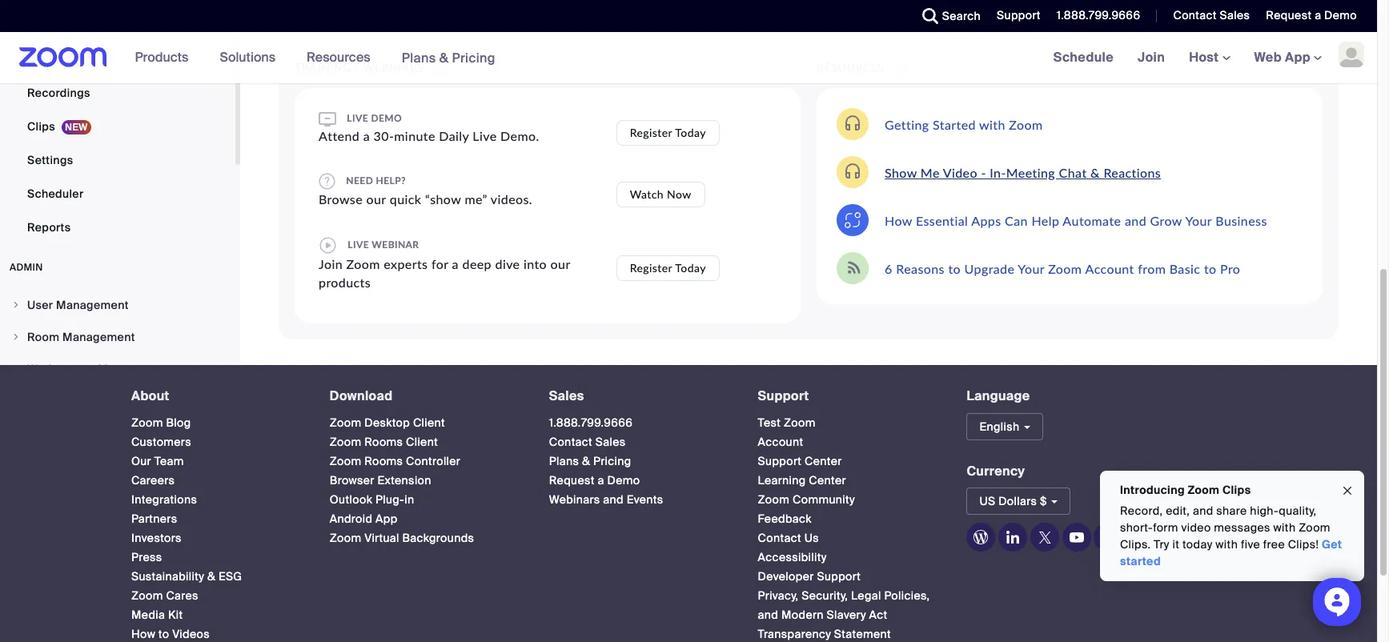 Task type: locate. For each thing, give the bounding box(es) containing it.
request inside 1.888.799.9666 contact sales plans & pricing request a demo webinars and events
[[549, 473, 595, 487]]

0 vertical spatial register
[[630, 125, 673, 139]]

0 vertical spatial live
[[347, 112, 368, 124]]

started
[[1120, 554, 1161, 569]]

"show
[[425, 191, 461, 207]]

0 vertical spatial app
[[1285, 49, 1311, 66]]

app inside meetings navigation
[[1285, 49, 1311, 66]]

2 horizontal spatial with
[[1274, 521, 1296, 535]]

0 vertical spatial right image
[[11, 332, 21, 342]]

register today for attend a 30-minute daily live demo.
[[630, 125, 706, 139]]

with down messages
[[1216, 537, 1238, 552]]

1.888.799.9666 button
[[1045, 0, 1145, 32], [1057, 8, 1141, 22]]

management
[[56, 298, 129, 312], [63, 330, 135, 344], [98, 362, 170, 376]]

0 horizontal spatial plans
[[402, 49, 436, 66]]

0 vertical spatial today
[[675, 125, 706, 139]]

live demo
[[344, 112, 402, 124]]

0 horizontal spatial with
[[980, 117, 1006, 132]]

1 register from the top
[[630, 125, 673, 139]]

and up video
[[1193, 504, 1214, 518]]

live for zoom
[[348, 238, 369, 250]]

management for workspaces management
[[98, 362, 170, 376]]

1 vertical spatial 1.888.799.9666
[[549, 415, 633, 430]]

register up watch
[[630, 125, 673, 139]]

management inside "menu item"
[[98, 362, 170, 376]]

0 vertical spatial contact
[[1174, 8, 1217, 22]]

2 today from the top
[[675, 261, 706, 274]]

press link
[[131, 550, 162, 564]]

clips up settings at the top left
[[27, 119, 55, 134]]

support up security,
[[817, 569, 861, 584]]

today for join zoom experts for a deep dive into our products
[[675, 261, 706, 274]]

zoom desktop client link
[[330, 415, 445, 430]]

0 horizontal spatial 1.888.799.9666
[[549, 415, 633, 430]]

zoom
[[1009, 117, 1043, 132], [346, 256, 380, 272], [1048, 261, 1082, 276], [131, 415, 163, 430], [330, 415, 362, 430], [784, 415, 816, 430], [330, 435, 362, 449], [330, 454, 362, 468], [1188, 483, 1220, 497], [758, 492, 790, 507], [1299, 521, 1331, 535], [330, 531, 362, 545], [131, 588, 163, 603]]

0 horizontal spatial demo
[[607, 473, 640, 487]]

attend a 30-minute daily live demo.
[[319, 128, 540, 143]]

& down 1.888.799.9666 link
[[582, 454, 590, 468]]

app right web
[[1285, 49, 1311, 66]]

clips inside the personal menu menu
[[27, 119, 55, 134]]

1 vertical spatial register today
[[630, 261, 706, 274]]

room management menu item
[[0, 322, 235, 352]]

6 reasons to upgrade your zoom account from basic to pro
[[885, 261, 1241, 276]]

whiteboards
[[27, 18, 97, 33]]

register
[[630, 125, 673, 139], [630, 261, 673, 274]]

developer support link
[[758, 569, 861, 584]]

right image
[[11, 332, 21, 342], [11, 364, 21, 374]]

how down media at the left bottom of page
[[131, 627, 155, 641]]

pricing right window new icon
[[452, 49, 496, 66]]

room
[[27, 330, 60, 344]]

and left "grow"
[[1125, 213, 1147, 228]]

sales down 1.888.799.9666 link
[[596, 435, 626, 449]]

2 register today button from the top
[[617, 255, 720, 281]]

0 vertical spatial pricing
[[452, 49, 496, 66]]

1.888.799.9666
[[1057, 8, 1141, 22], [549, 415, 633, 430]]

center up learning center link
[[805, 454, 842, 468]]

0 horizontal spatial how
[[131, 627, 155, 641]]

1 vertical spatial today
[[675, 261, 706, 274]]

share
[[1217, 504, 1247, 518]]

0 horizontal spatial join
[[319, 256, 343, 272]]

settings
[[27, 153, 73, 167]]

live
[[347, 112, 368, 124], [348, 238, 369, 250]]

& inside 1.888.799.9666 contact sales plans & pricing request a demo webinars and events
[[582, 454, 590, 468]]

register today up watch now
[[630, 125, 706, 139]]

1 horizontal spatial pricing
[[593, 454, 632, 468]]

right image
[[11, 300, 21, 310]]

partners link
[[131, 511, 177, 526]]

rooms down desktop
[[365, 435, 403, 449]]

zoom inside record, edit, and share high-quality, short-form video messages with zoom clips. try it today with five free clips!
[[1299, 521, 1331, 535]]

get started
[[1120, 537, 1343, 569]]

1 today from the top
[[675, 125, 706, 139]]

1 horizontal spatial how
[[885, 213, 913, 228]]

quality,
[[1279, 504, 1317, 518]]

partners
[[131, 511, 177, 526]]

right image left room
[[11, 332, 21, 342]]

request up "webinars"
[[549, 473, 595, 487]]

1 vertical spatial contact
[[549, 435, 593, 449]]

1 vertical spatial management
[[63, 330, 135, 344]]

demo
[[371, 112, 402, 124]]

zoom blog link
[[131, 415, 191, 430]]

0 vertical spatial 1.888.799.9666
[[1057, 8, 1141, 22]]

request up web app dropdown button
[[1266, 8, 1312, 22]]

0 horizontal spatial clips
[[27, 119, 55, 134]]

need
[[346, 174, 373, 186]]

management up workspaces management
[[63, 330, 135, 344]]

0 vertical spatial management
[[56, 298, 129, 312]]

1 horizontal spatial request
[[1266, 8, 1312, 22]]

1 horizontal spatial demo
[[1325, 8, 1358, 22]]

web app
[[1255, 49, 1311, 66]]

zoom logo image
[[19, 47, 107, 67]]

0 vertical spatial plans
[[402, 49, 436, 66]]

admin
[[10, 261, 43, 274]]

1 vertical spatial plans
[[549, 454, 579, 468]]

2 rooms from the top
[[365, 454, 403, 468]]

live up attend
[[347, 112, 368, 124]]

0 horizontal spatial pricing
[[452, 49, 496, 66]]

0 vertical spatial our
[[366, 191, 386, 207]]

test
[[758, 415, 781, 430]]

register today button down watch now button
[[617, 255, 720, 281]]

0 vertical spatial request
[[1266, 8, 1312, 22]]

our
[[131, 454, 151, 468]]

1 vertical spatial register
[[630, 261, 673, 274]]

your right "grow"
[[1186, 213, 1212, 228]]

to inside zoom blog customers our team careers integrations partners investors press sustainability & esg zoom cares media kit how to videos
[[158, 627, 169, 641]]

right image inside room management menu item
[[11, 332, 21, 342]]

1 horizontal spatial app
[[1285, 49, 1311, 66]]

1 rooms from the top
[[365, 435, 403, 449]]

demo up profile picture
[[1325, 8, 1358, 22]]

1 horizontal spatial clips
[[1223, 483, 1251, 497]]

a right for at the top left of page
[[452, 256, 459, 272]]

account left from
[[1086, 261, 1135, 276]]

and down privacy,
[[758, 608, 779, 622]]

0 vertical spatial join
[[1138, 49, 1165, 66]]

0 horizontal spatial our
[[366, 191, 386, 207]]

show me video - in-meeting chat & reactions
[[885, 165, 1161, 180]]

with up free on the right
[[1274, 521, 1296, 535]]

whiteboards link
[[0, 10, 235, 42]]

pricing
[[452, 49, 496, 66], [593, 454, 632, 468]]

app down 'plug-'
[[376, 511, 398, 526]]

and left events at bottom left
[[603, 492, 624, 507]]

support down account link
[[758, 454, 802, 468]]

& left esg
[[207, 569, 216, 584]]

browse our quick "show me" videos.
[[319, 191, 533, 207]]

with right started
[[980, 117, 1006, 132]]

browse
[[319, 191, 363, 207]]

& inside product information navigation
[[439, 49, 449, 66]]

0 vertical spatial with
[[980, 117, 1006, 132]]

integrations
[[131, 492, 197, 507]]

getting started with zoom
[[885, 117, 1043, 132]]

pricing inside product information navigation
[[452, 49, 496, 66]]

2 horizontal spatial sales
[[1220, 8, 1250, 22]]

account
[[1086, 261, 1135, 276], [758, 435, 804, 449]]

sales link
[[549, 388, 584, 404]]

a up webinars and events link
[[598, 473, 604, 487]]

join up "products"
[[319, 256, 343, 272]]

essential
[[916, 213, 968, 228]]

close image
[[1341, 482, 1354, 500]]

0 vertical spatial center
[[805, 454, 842, 468]]

esg
[[219, 569, 242, 584]]

request a demo link
[[1254, 0, 1378, 32], [1266, 8, 1358, 22], [549, 473, 640, 487]]

act
[[869, 608, 888, 622]]

plans right /
[[402, 49, 436, 66]]

1 vertical spatial how
[[131, 627, 155, 641]]

1 horizontal spatial join
[[1138, 49, 1165, 66]]

0 horizontal spatial app
[[376, 511, 398, 526]]

today down now
[[675, 261, 706, 274]]

join inside meetings navigation
[[1138, 49, 1165, 66]]

scheduler
[[27, 187, 84, 201]]

web app button
[[1255, 49, 1322, 66]]

and inside test zoom account support center learning center zoom community feedback contact us accessibility developer support privacy, security, legal policies, and modern slavery act transparency statement
[[758, 608, 779, 622]]

register today down watch now button
[[630, 261, 706, 274]]

webinars and events link
[[549, 492, 664, 507]]

app
[[1285, 49, 1311, 66], [376, 511, 398, 526]]

join inside join zoom experts for a deep dive into our products
[[319, 256, 343, 272]]

five
[[1241, 537, 1261, 552]]

training / webinars
[[295, 61, 424, 74]]

0 horizontal spatial your
[[1018, 261, 1045, 276]]

sales up host dropdown button on the right of the page
[[1220, 8, 1250, 22]]

now
[[667, 187, 692, 201]]

sales up 1.888.799.9666 link
[[549, 388, 584, 404]]

1 vertical spatial live
[[348, 238, 369, 250]]

0 vertical spatial sales
[[1220, 8, 1250, 22]]

1 vertical spatial our
[[551, 256, 571, 272]]

1 horizontal spatial our
[[551, 256, 571, 272]]

2 right image from the top
[[11, 364, 21, 374]]

from
[[1138, 261, 1166, 276]]

1 horizontal spatial contact
[[758, 531, 802, 545]]

2 vertical spatial management
[[98, 362, 170, 376]]

today up now
[[675, 125, 706, 139]]

room management
[[27, 330, 135, 344]]

0 horizontal spatial sales
[[549, 388, 584, 404]]

1.888.799.9666 up schedule
[[1057, 8, 1141, 22]]

today
[[675, 125, 706, 139], [675, 261, 706, 274]]

demo up webinars and events link
[[607, 473, 640, 487]]

2 register today from the top
[[630, 261, 706, 274]]

1 horizontal spatial sales
[[596, 435, 626, 449]]

0 horizontal spatial account
[[758, 435, 804, 449]]

our down need help?
[[366, 191, 386, 207]]

1 vertical spatial account
[[758, 435, 804, 449]]

help
[[1032, 213, 1060, 228]]

& inside zoom blog customers our team careers integrations partners investors press sustainability & esg zoom cares media kit how to videos
[[207, 569, 216, 584]]

1 vertical spatial rooms
[[365, 454, 403, 468]]

1 vertical spatial app
[[376, 511, 398, 526]]

1 vertical spatial register today button
[[617, 255, 720, 281]]

right image for workspaces management
[[11, 364, 21, 374]]

legal
[[851, 588, 882, 603]]

1.888.799.9666 down sales link
[[549, 415, 633, 430]]

our right the into
[[551, 256, 571, 272]]

0 horizontal spatial contact
[[549, 435, 593, 449]]

customers link
[[131, 435, 191, 449]]

demo
[[1325, 8, 1358, 22], [607, 473, 640, 487]]

1 vertical spatial demo
[[607, 473, 640, 487]]

clips up share
[[1223, 483, 1251, 497]]

learning
[[758, 473, 806, 487]]

need help?
[[344, 174, 406, 186]]

and inside 1.888.799.9666 contact sales plans & pricing request a demo webinars and events
[[603, 492, 624, 507]]

to left the pro
[[1204, 261, 1217, 276]]

2 horizontal spatial contact
[[1174, 8, 1217, 22]]

automate
[[1063, 213, 1122, 228]]

account down test zoom link
[[758, 435, 804, 449]]

about link
[[131, 388, 170, 404]]

pricing up webinars and events link
[[593, 454, 632, 468]]

contact down feedback
[[758, 531, 802, 545]]

1 horizontal spatial account
[[1086, 261, 1135, 276]]

management up room management
[[56, 298, 129, 312]]

your right upgrade
[[1018, 261, 1045, 276]]

2 register from the top
[[630, 261, 673, 274]]

1 vertical spatial join
[[319, 256, 343, 272]]

1 vertical spatial request
[[549, 473, 595, 487]]

to right reasons
[[949, 261, 961, 276]]

how essential apps can help automate and grow your business
[[885, 213, 1268, 228]]

0 vertical spatial your
[[1186, 213, 1212, 228]]

right image left 'workspaces'
[[11, 364, 21, 374]]

& right chat
[[1091, 165, 1100, 180]]

0 vertical spatial register today button
[[617, 120, 720, 145]]

management up about link
[[98, 362, 170, 376]]

can
[[1005, 213, 1028, 228]]

register today button
[[617, 120, 720, 145], [617, 255, 720, 281]]

0 horizontal spatial request
[[549, 473, 595, 487]]

register today button up watch now
[[617, 120, 720, 145]]

1 register today button from the top
[[617, 120, 720, 145]]

1 vertical spatial right image
[[11, 364, 21, 374]]

register down watch
[[630, 261, 673, 274]]

support right search
[[997, 8, 1041, 22]]

0 vertical spatial clips
[[27, 119, 55, 134]]

plans inside 1.888.799.9666 contact sales plans & pricing request a demo webinars and events
[[549, 454, 579, 468]]

1 register today from the top
[[630, 125, 706, 139]]

user management
[[27, 298, 129, 312]]

accessibility link
[[758, 550, 827, 564]]

contact up host
[[1174, 8, 1217, 22]]

join left host
[[1138, 49, 1165, 66]]

banner
[[0, 32, 1378, 84]]

0 vertical spatial rooms
[[365, 435, 403, 449]]

contact down 1.888.799.9666 link
[[549, 435, 593, 449]]

developer
[[758, 569, 814, 584]]

how left essential
[[885, 213, 913, 228]]

sustainability & esg link
[[131, 569, 242, 584]]

& right "webinars"
[[439, 49, 449, 66]]

2 vertical spatial with
[[1216, 537, 1238, 552]]

english
[[980, 419, 1020, 434]]

demo inside 1.888.799.9666 contact sales plans & pricing request a demo webinars and events
[[607, 473, 640, 487]]

1 horizontal spatial plans
[[549, 454, 579, 468]]

2 vertical spatial sales
[[596, 435, 626, 449]]

1 horizontal spatial your
[[1186, 213, 1212, 228]]

0 vertical spatial client
[[413, 415, 445, 430]]

media
[[131, 608, 165, 622]]

pro
[[1221, 261, 1241, 276]]

modern
[[782, 608, 824, 622]]

1 right image from the top
[[11, 332, 21, 342]]

1 vertical spatial pricing
[[593, 454, 632, 468]]

1.888.799.9666 inside 1.888.799.9666 contact sales plans & pricing request a demo webinars and events
[[549, 415, 633, 430]]

0 vertical spatial demo
[[1325, 8, 1358, 22]]

plans up "webinars"
[[549, 454, 579, 468]]

to down media kit link
[[158, 627, 169, 641]]

2 vertical spatial contact
[[758, 531, 802, 545]]

live left webinar
[[348, 238, 369, 250]]

0 vertical spatial register today
[[630, 125, 706, 139]]

6
[[885, 261, 893, 276]]

0 horizontal spatial to
[[158, 627, 169, 641]]

center up community at bottom
[[809, 473, 846, 487]]

rooms down "zoom rooms client" link
[[365, 454, 403, 468]]

1 vertical spatial with
[[1274, 521, 1296, 535]]

introducing zoom clips
[[1120, 483, 1251, 497]]

1 horizontal spatial 1.888.799.9666
[[1057, 8, 1141, 22]]

right image inside workspaces management "menu item"
[[11, 364, 21, 374]]

daily
[[439, 128, 469, 143]]

outlook plug-in link
[[330, 492, 414, 507]]



Task type: describe. For each thing, give the bounding box(es) containing it.
zoom rooms controller link
[[330, 454, 461, 468]]

test zoom link
[[758, 415, 816, 430]]

products button
[[135, 32, 196, 83]]

zoom community link
[[758, 492, 855, 507]]

security,
[[802, 588, 848, 603]]

a up web app dropdown button
[[1315, 8, 1322, 22]]

zoom inside join zoom experts for a deep dive into our products
[[346, 256, 380, 272]]

record, edit, and share high-quality, short-form video messages with zoom clips. try it today with five free clips!
[[1120, 504, 1331, 552]]

register today for join zoom experts for a deep dive into our products
[[630, 261, 706, 274]]

meetings navigation
[[1042, 32, 1378, 84]]

minute
[[394, 128, 436, 143]]

webinar
[[372, 238, 419, 250]]

plans & pricing
[[402, 49, 496, 66]]

management for user management
[[56, 298, 129, 312]]

products
[[319, 275, 371, 290]]

join for join zoom experts for a deep dive into our products
[[319, 256, 343, 272]]

community
[[793, 492, 855, 507]]

30-
[[374, 128, 394, 143]]

investors
[[131, 531, 182, 545]]

a inside join zoom experts for a deep dive into our products
[[452, 256, 459, 272]]

host
[[1189, 49, 1223, 66]]

user
[[27, 298, 53, 312]]

a left 30-
[[363, 128, 370, 143]]

1 vertical spatial center
[[809, 473, 846, 487]]

0 vertical spatial how
[[885, 213, 913, 228]]

support up test zoom link
[[758, 388, 809, 404]]

video
[[943, 165, 978, 180]]

1.888.799.9666 link
[[549, 415, 633, 430]]

our team link
[[131, 454, 184, 468]]

reasons
[[896, 261, 945, 276]]

reports link
[[0, 211, 235, 243]]

demo.
[[501, 128, 540, 143]]

zoom rooms client link
[[330, 435, 438, 449]]

window new image
[[891, 61, 911, 74]]

integrations link
[[131, 492, 197, 507]]

browser
[[330, 473, 375, 487]]

controller
[[406, 454, 461, 468]]

resources button
[[307, 32, 378, 83]]

how to videos link
[[131, 627, 210, 641]]

download link
[[330, 388, 393, 404]]

management for room management
[[63, 330, 135, 344]]

sales inside 1.888.799.9666 contact sales plans & pricing request a demo webinars and events
[[596, 435, 626, 449]]

attend
[[319, 128, 360, 143]]

workspaces management menu item
[[0, 354, 235, 384]]

clips.
[[1120, 537, 1151, 552]]

transparency
[[758, 627, 831, 641]]

window new image
[[431, 61, 450, 74]]

1 vertical spatial sales
[[549, 388, 584, 404]]

browser extension link
[[330, 473, 432, 487]]

us
[[805, 531, 819, 545]]

1 vertical spatial your
[[1018, 261, 1045, 276]]

1 vertical spatial clips
[[1223, 483, 1251, 497]]

desktop
[[365, 415, 410, 430]]

help?
[[376, 174, 406, 186]]

notes
[[27, 52, 60, 66]]

policies,
[[884, 588, 930, 603]]

our inside join zoom experts for a deep dive into our products
[[551, 256, 571, 272]]

product information navigation
[[123, 32, 508, 84]]

contact inside 1.888.799.9666 contact sales plans & pricing request a demo webinars and events
[[549, 435, 593, 449]]

1 vertical spatial client
[[406, 435, 438, 449]]

today for attend a 30-minute daily live demo.
[[675, 125, 706, 139]]

zoom cares link
[[131, 588, 199, 603]]

workspaces
[[27, 362, 95, 376]]

banner containing products
[[0, 32, 1378, 84]]

web
[[1255, 49, 1282, 66]]

2 horizontal spatial to
[[1204, 261, 1217, 276]]

plug-
[[376, 492, 405, 507]]

plans inside product information navigation
[[402, 49, 436, 66]]

reports
[[27, 220, 71, 235]]

sustainability
[[131, 569, 204, 584]]

1 horizontal spatial with
[[1216, 537, 1238, 552]]

show me video - in-meeting chat & reactions link
[[885, 165, 1161, 180]]

register today button for join zoom experts for a deep dive into our products
[[617, 255, 720, 281]]

getting started with zoom link
[[885, 117, 1043, 132]]

register for join zoom experts for a deep dive into our products
[[630, 261, 673, 274]]

training
[[295, 61, 351, 74]]

blog
[[166, 415, 191, 430]]

today
[[1183, 537, 1213, 552]]

$
[[1040, 494, 1047, 509]]

scheduler link
[[0, 178, 235, 210]]

zoom desktop client zoom rooms client zoom rooms controller browser extension outlook plug-in android app zoom virtual backgrounds
[[330, 415, 474, 545]]

1.888.799.9666 for 1.888.799.9666 contact sales plans & pricing request a demo webinars and events
[[549, 415, 633, 430]]

meeting
[[1007, 165, 1056, 180]]

personal menu menu
[[0, 0, 235, 245]]

me"
[[465, 191, 488, 207]]

account inside test zoom account support center learning center zoom community feedback contact us accessibility developer support privacy, security, legal policies, and modern slavery act transparency statement
[[758, 435, 804, 449]]

pricing inside 1.888.799.9666 contact sales plans & pricing request a demo webinars and events
[[593, 454, 632, 468]]

virtual
[[365, 531, 399, 545]]

register for attend a 30-minute daily live demo.
[[630, 125, 673, 139]]

live for a
[[347, 112, 368, 124]]

how inside zoom blog customers our team careers integrations partners investors press sustainability & esg zoom cares media kit how to videos
[[131, 627, 155, 641]]

app inside zoom desktop client zoom rooms client zoom rooms controller browser extension outlook plug-in android app zoom virtual backgrounds
[[376, 511, 398, 526]]

form
[[1153, 521, 1179, 535]]

clips!
[[1288, 537, 1319, 552]]

chat
[[1059, 165, 1087, 180]]

and inside record, edit, and share high-quality, short-form video messages with zoom clips. try it today with five free clips!
[[1193, 504, 1214, 518]]

business
[[1216, 213, 1268, 228]]

settings link
[[0, 144, 235, 176]]

events
[[627, 492, 664, 507]]

slavery
[[827, 608, 866, 622]]

profile picture image
[[1339, 42, 1365, 67]]

introducing
[[1120, 483, 1185, 497]]

resources
[[307, 49, 371, 66]]

0 vertical spatial account
[[1086, 261, 1135, 276]]

schedule link
[[1042, 32, 1126, 83]]

webinars
[[549, 492, 600, 507]]

started
[[933, 117, 976, 132]]

admin menu menu
[[0, 290, 235, 482]]

backgrounds
[[402, 531, 474, 545]]

contact inside test zoom account support center learning center zoom community feedback contact us accessibility developer support privacy, security, legal policies, and modern slavery act transparency statement
[[758, 531, 802, 545]]

6 reasons to upgrade your zoom account from basic to pro link
[[885, 261, 1241, 276]]

register today button for attend a 30-minute daily live demo.
[[617, 120, 720, 145]]

1.888.799.9666 for 1.888.799.9666
[[1057, 8, 1141, 22]]

customers
[[131, 435, 191, 449]]

a inside 1.888.799.9666 contact sales plans & pricing request a demo webinars and events
[[598, 473, 604, 487]]

getting
[[885, 117, 929, 132]]

contact us link
[[758, 531, 819, 545]]

user management menu item
[[0, 290, 235, 320]]

accessibility
[[758, 550, 827, 564]]

apps
[[972, 213, 1002, 228]]

watch now button
[[617, 182, 705, 207]]

video
[[1182, 521, 1211, 535]]

watch now
[[630, 187, 692, 201]]

watch
[[630, 187, 664, 201]]

us
[[980, 494, 996, 509]]

join for join
[[1138, 49, 1165, 66]]

1 horizontal spatial to
[[949, 261, 961, 276]]

recordings link
[[0, 77, 235, 109]]

support center link
[[758, 454, 842, 468]]

try
[[1154, 537, 1170, 552]]

right image for room management
[[11, 332, 21, 342]]

/
[[354, 61, 360, 74]]

messages
[[1214, 521, 1271, 535]]



Task type: vqa. For each thing, say whether or not it's contained in the screenshot.
tab list
no



